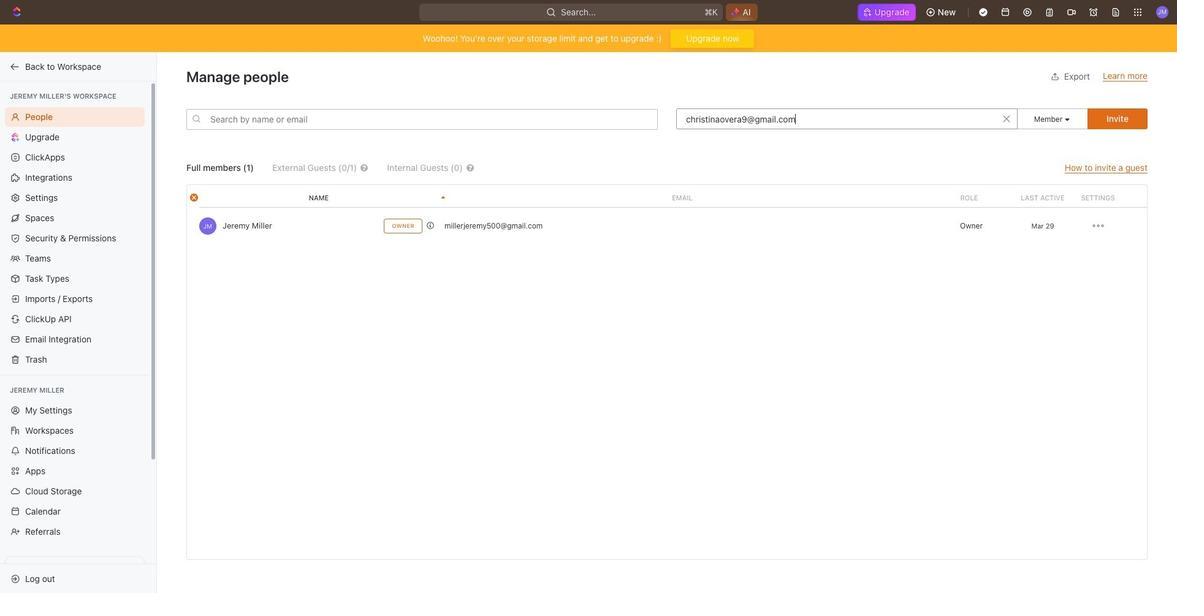 Task type: vqa. For each thing, say whether or not it's contained in the screenshot.
The Invite By Email (Multiple Lines And Csv Accepted) Text Box at top right
yes



Task type: locate. For each thing, give the bounding box(es) containing it.
Invite by email (multiple lines and CSV accepted) text field
[[677, 109, 1018, 129]]

Search by name or email text field
[[186, 109, 658, 130]]



